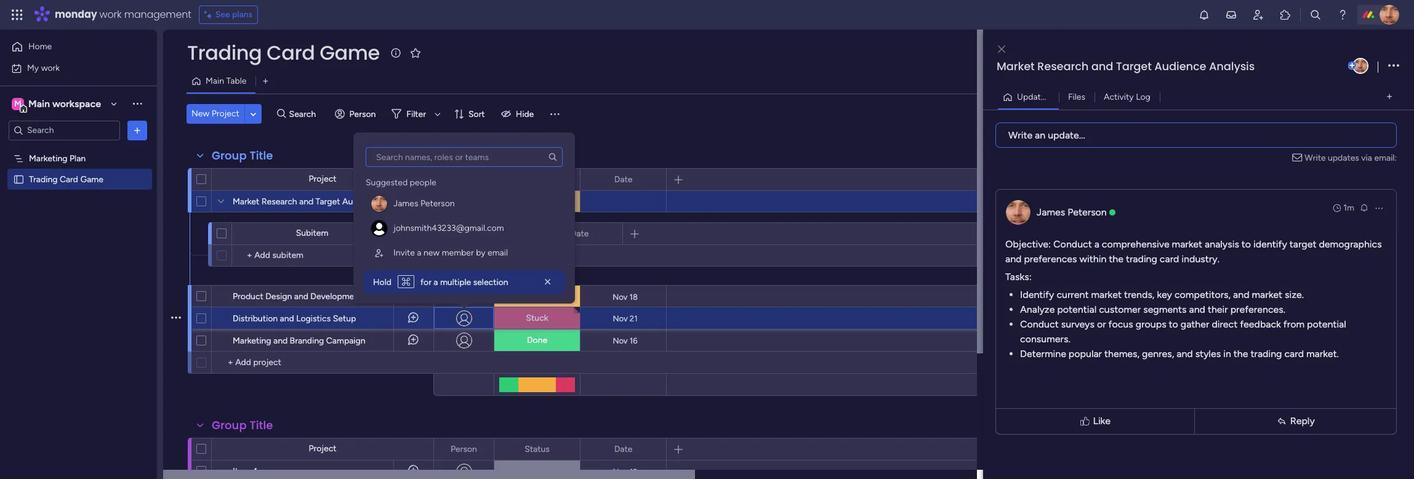 Task type: vqa. For each thing, say whether or not it's contained in the screenshot.
the bottom Market
yes



Task type: describe. For each thing, give the bounding box(es) containing it.
like button
[[999, 403, 1192, 440]]

group title for person
[[212, 417, 273, 433]]

item 4
[[233, 466, 258, 477]]

write an update...
[[1009, 129, 1085, 141]]

sort
[[468, 109, 485, 119]]

and inside field
[[1091, 58, 1113, 74]]

table
[[226, 76, 247, 86]]

person inside person popup button
[[349, 109, 376, 119]]

0 horizontal spatial options image
[[131, 124, 143, 136]]

0 horizontal spatial james peterson
[[393, 198, 455, 209]]

distribution and logistics setup
[[233, 313, 356, 324]]

1 vertical spatial card
[[60, 174, 78, 184]]

0 vertical spatial conduct
[[1053, 238, 1092, 250]]

product
[[233, 291, 263, 302]]

1 vertical spatial market research and target audience analysis
[[233, 196, 412, 207]]

setup
[[333, 313, 356, 324]]

person inside person "field"
[[451, 444, 477, 454]]

and down distribution and logistics setup
[[273, 336, 288, 346]]

done
[[527, 335, 547, 345]]

workspace
[[52, 98, 101, 109]]

arrow down image
[[430, 107, 445, 121]]

nov 21
[[613, 314, 638, 323]]

target inside market research and target audience analysis field
[[1116, 58, 1152, 74]]

main workspace
[[28, 98, 101, 109]]

help image
[[1337, 9, 1349, 21]]

1 vertical spatial card
[[1285, 348, 1304, 359]]

for
[[420, 277, 432, 288]]

people
[[410, 177, 436, 188]]

reply
[[1290, 415, 1315, 427]]

date for subitem
[[571, 228, 589, 239]]

close image
[[998, 45, 1005, 54]]

inbox image
[[1225, 9, 1238, 21]]

home
[[28, 41, 52, 52]]

suggested people row
[[366, 172, 436, 189]]

marketing for marketing plan
[[29, 153, 67, 163]]

0 vertical spatial potential
[[1057, 303, 1097, 315]]

Search for content search field
[[366, 147, 563, 167]]

+ Add subitem text field
[[238, 248, 366, 263]]

design
[[265, 291, 292, 302]]

my work
[[27, 62, 60, 73]]

their
[[1208, 303, 1228, 315]]

0 vertical spatial card
[[267, 39, 315, 66]]

2 horizontal spatial options image
[[1388, 58, 1399, 74]]

activity
[[1104, 91, 1134, 102]]

segments
[[1143, 303, 1187, 315]]

1 vertical spatial to
[[1169, 318, 1178, 330]]

group for date
[[212, 148, 247, 163]]

by
[[476, 248, 486, 258]]

1 horizontal spatial potential
[[1307, 318, 1346, 330]]

none search field inside dialog
[[366, 147, 563, 167]]

1m
[[1344, 202, 1355, 213]]

1 vertical spatial the
[[1234, 348, 1248, 359]]

in
[[1224, 348, 1231, 359]]

hide
[[516, 109, 534, 119]]

preferences
[[1024, 253, 1077, 264]]

and down the design on the left bottom of page
[[280, 313, 294, 324]]

⌘
[[402, 277, 410, 288]]

suggested
[[366, 177, 408, 188]]

2 vertical spatial options image
[[1374, 203, 1384, 213]]

0 horizontal spatial target
[[316, 196, 340, 207]]

write for write an update...
[[1009, 129, 1033, 141]]

Status field
[[522, 442, 553, 456]]

menu image
[[549, 108, 561, 120]]

and up preferences.
[[1233, 288, 1250, 300]]

analysis inside field
[[1209, 58, 1255, 74]]

focus
[[1109, 318, 1133, 330]]

multiple
[[440, 277, 471, 288]]

home button
[[7, 37, 132, 57]]

1 horizontal spatial james peterson
[[1037, 206, 1107, 218]]

item
[[233, 466, 250, 477]]

Market Research and Target Audience Analysis field
[[994, 58, 1346, 74]]

target
[[1290, 238, 1317, 250]]

game inside list box
[[80, 174, 103, 184]]

new project button
[[187, 104, 244, 124]]

james inside list box
[[393, 198, 418, 209]]

Owner field
[[407, 227, 439, 240]]

see plans
[[215, 9, 253, 20]]

0 vertical spatial game
[[320, 39, 380, 66]]

list box inside dialog
[[363, 147, 565, 265]]

working
[[512, 291, 543, 302]]

feedback
[[1240, 318, 1281, 330]]

main for main table
[[206, 76, 224, 86]]

for a multiple selection
[[418, 277, 508, 288]]

close image
[[542, 276, 554, 288]]

0 horizontal spatial research
[[261, 196, 297, 207]]

show board description image
[[388, 47, 403, 59]]

hide button
[[496, 104, 541, 124]]

determine
[[1020, 348, 1066, 359]]

and right the design on the left bottom of page
[[294, 291, 308, 302]]

logistics
[[296, 313, 331, 324]]

search everything image
[[1310, 9, 1322, 21]]

comprehensive
[[1102, 238, 1170, 250]]

a for for a multiple selection
[[434, 277, 438, 288]]

1 horizontal spatial james peterson image
[[1380, 5, 1399, 25]]

dialog containing suggested people
[[353, 132, 575, 304]]

m
[[14, 98, 22, 109]]

2 vertical spatial date field
[[611, 442, 636, 456]]

nov for nov 18
[[613, 292, 628, 301]]

via
[[1361, 152, 1372, 163]]

updates / 1 button
[[998, 87, 1061, 107]]

0 horizontal spatial card
[[1160, 253, 1179, 264]]

subitem
[[296, 228, 328, 238]]

0 horizontal spatial market
[[233, 196, 259, 207]]

current
[[1057, 288, 1089, 300]]

write an update... button
[[996, 122, 1397, 147]]

and up subitem
[[299, 196, 313, 207]]

an
[[1035, 129, 1046, 141]]

consumers.
[[1020, 333, 1071, 344]]

industry.
[[1182, 253, 1220, 264]]

[object object] element containing james peterson
[[366, 191, 563, 216]]

1 horizontal spatial james
[[1037, 206, 1065, 218]]

branding
[[290, 336, 324, 346]]

+ Add project text field
[[218, 355, 428, 370]]

files button
[[1059, 87, 1095, 107]]

select product image
[[11, 9, 23, 21]]

group title for date
[[212, 148, 273, 163]]

within
[[1080, 253, 1107, 264]]

invite a new member by email
[[393, 248, 508, 258]]

0 vertical spatial to
[[1242, 238, 1251, 250]]

0 vertical spatial trading
[[1126, 253, 1157, 264]]

campaign
[[326, 336, 365, 346]]

list box containing marketing plan
[[0, 145, 157, 356]]

preferences.
[[1231, 303, 1286, 315]]

filter button
[[387, 104, 445, 124]]

18
[[630, 292, 638, 301]]

workspace selection element
[[12, 96, 103, 112]]

research inside field
[[1037, 58, 1089, 74]]

[object object] element containing invite a new member by email
[[366, 241, 563, 265]]

0 horizontal spatial the
[[1109, 253, 1124, 264]]

main table
[[206, 76, 247, 86]]

tasks:
[[1005, 271, 1032, 282]]

new
[[424, 248, 440, 258]]

sort button
[[449, 104, 492, 124]]



Task type: locate. For each thing, give the bounding box(es) containing it.
nov for nov 21
[[613, 314, 628, 323]]

peterson down people
[[420, 198, 455, 209]]

options image right the 'reminder' icon
[[1374, 203, 1384, 213]]

main inside button
[[206, 76, 224, 86]]

new project
[[191, 108, 239, 119]]

email:
[[1374, 152, 1397, 163]]

card up add view icon at top left
[[267, 39, 315, 66]]

see
[[215, 9, 230, 20]]

or
[[1097, 318, 1106, 330]]

1 right the /
[[1057, 91, 1061, 102]]

0 vertical spatial project
[[212, 108, 239, 119]]

product design and development
[[233, 291, 362, 302]]

market research and target audience analysis up subitem
[[233, 196, 412, 207]]

audience inside field
[[1155, 58, 1206, 74]]

filter
[[407, 109, 426, 119]]

2 horizontal spatial market
[[1252, 288, 1283, 300]]

add to favorites image
[[409, 46, 422, 59]]

invite
[[393, 248, 415, 258]]

16
[[630, 336, 638, 345]]

0 vertical spatial group
[[212, 148, 247, 163]]

1 horizontal spatial target
[[1116, 58, 1152, 74]]

target
[[1116, 58, 1152, 74], [316, 196, 340, 207]]

potential up market. on the bottom
[[1307, 318, 1346, 330]]

1 horizontal spatial trading card game
[[187, 39, 380, 66]]

1 horizontal spatial person
[[451, 444, 477, 454]]

card left industry.
[[1160, 253, 1179, 264]]

james peterson link
[[1037, 206, 1107, 218]]

1 vertical spatial potential
[[1307, 318, 1346, 330]]

0 vertical spatial trading card game
[[187, 39, 380, 66]]

1 vertical spatial trading card game
[[29, 174, 103, 184]]

1 horizontal spatial trading
[[1251, 348, 1282, 359]]

trading card game down marketing plan
[[29, 174, 103, 184]]

management
[[124, 7, 191, 22]]

nov 19
[[613, 467, 638, 476]]

1 title from the top
[[250, 148, 273, 163]]

19
[[630, 467, 638, 476]]

to down segments
[[1169, 318, 1178, 330]]

popular
[[1069, 348, 1102, 359]]

1 horizontal spatial research
[[1037, 58, 1089, 74]]

market research and target audience analysis up activity log
[[997, 58, 1255, 74]]

trading inside list box
[[29, 174, 58, 184]]

1 vertical spatial work
[[41, 62, 60, 73]]

1 button
[[393, 190, 433, 212]]

invite members image
[[1252, 9, 1265, 21]]

title for person
[[250, 417, 273, 433]]

trading down comprehensive
[[1126, 253, 1157, 264]]

james peterson down people
[[393, 198, 455, 209]]

updates
[[1328, 152, 1359, 163]]

0 vertical spatial 1
[[1057, 91, 1061, 102]]

target up subitem
[[316, 196, 340, 207]]

write left updates
[[1305, 152, 1326, 163]]

audience down the suggested
[[342, 196, 379, 207]]

styles
[[1195, 348, 1221, 359]]

21
[[630, 314, 638, 323]]

2 horizontal spatial a
[[1095, 238, 1100, 250]]

james peterson up preferences
[[1037, 206, 1107, 218]]

0 vertical spatial market research and target audience analysis
[[997, 58, 1255, 74]]

identify
[[1254, 238, 1287, 250]]

2 vertical spatial project
[[309, 443, 337, 454]]

a for invite a new member by email
[[417, 248, 421, 258]]

nov left the 19
[[613, 467, 628, 476]]

1 vertical spatial group title
[[212, 417, 273, 433]]

1 vertical spatial analysis
[[381, 196, 412, 207]]

1 horizontal spatial options image
[[1374, 203, 1384, 213]]

workspace options image
[[131, 97, 143, 110]]

my work button
[[7, 58, 132, 78]]

2 title from the top
[[250, 417, 273, 433]]

0 horizontal spatial game
[[80, 174, 103, 184]]

1 vertical spatial main
[[28, 98, 50, 109]]

0 vertical spatial group title field
[[209, 148, 276, 164]]

status
[[525, 444, 550, 454]]

1 [object object] element from the top
[[366, 191, 563, 216]]

envelope o image
[[1293, 151, 1305, 164]]

market research and target audience analysis inside field
[[997, 58, 1255, 74]]

0 vertical spatial market
[[997, 58, 1035, 74]]

groups
[[1136, 318, 1166, 330]]

reminder image
[[1359, 202, 1369, 212]]

0 horizontal spatial 1
[[417, 200, 419, 207]]

card down 'plan'
[[60, 174, 78, 184]]

0 horizontal spatial market research and target audience analysis
[[233, 196, 412, 207]]

card
[[1160, 253, 1179, 264], [1285, 348, 1304, 359]]

list box
[[0, 145, 157, 356], [363, 147, 565, 265]]

group title field for date
[[209, 148, 276, 164]]

0 vertical spatial james peterson image
[[1380, 5, 1399, 25]]

1 horizontal spatial to
[[1242, 238, 1251, 250]]

search image
[[548, 152, 558, 162]]

audience down notifications icon
[[1155, 58, 1206, 74]]

0 vertical spatial target
[[1116, 58, 1152, 74]]

1 horizontal spatial market
[[997, 58, 1035, 74]]

Date field
[[611, 173, 636, 186], [567, 227, 592, 240], [611, 442, 636, 456]]

1 vertical spatial research
[[261, 196, 297, 207]]

1 vertical spatial person
[[451, 444, 477, 454]]

person
[[349, 109, 376, 119], [451, 444, 477, 454]]

and up gather
[[1189, 303, 1205, 315]]

1 vertical spatial marketing
[[233, 336, 271, 346]]

2 nov from the top
[[613, 314, 628, 323]]

write
[[1009, 129, 1033, 141], [1305, 152, 1326, 163]]

1 vertical spatial group title field
[[209, 417, 276, 433]]

trading card game
[[187, 39, 380, 66], [29, 174, 103, 184]]

1 horizontal spatial list box
[[363, 147, 565, 265]]

1 horizontal spatial market
[[1172, 238, 1203, 250]]

main table button
[[187, 71, 256, 91]]

v2 search image
[[277, 107, 286, 121]]

marketing and branding campaign
[[233, 336, 365, 346]]

alert inside dialog
[[363, 270, 565, 294]]

1 horizontal spatial game
[[320, 39, 380, 66]]

Search field
[[286, 105, 323, 123]]

a up within at the right
[[1095, 238, 1100, 250]]

1 group title from the top
[[212, 148, 273, 163]]

1 vertical spatial options image
[[131, 124, 143, 136]]

and up tasks:
[[1005, 253, 1022, 264]]

project
[[212, 108, 239, 119], [309, 174, 337, 184], [309, 443, 337, 454]]

3 [object object] element from the top
[[366, 241, 563, 265]]

game left show board description icon
[[320, 39, 380, 66]]

0 vertical spatial options image
[[1388, 58, 1399, 74]]

marketing down distribution
[[233, 336, 271, 346]]

option
[[0, 147, 157, 150]]

0 horizontal spatial audience
[[342, 196, 379, 207]]

tree grid inside list box
[[366, 172, 563, 265]]

1 horizontal spatial market research and target audience analysis
[[997, 58, 1255, 74]]

title up 4
[[250, 417, 273, 433]]

main
[[206, 76, 224, 86], [28, 98, 50, 109]]

main inside workspace selection element
[[28, 98, 50, 109]]

from
[[1284, 318, 1305, 330]]

card
[[267, 39, 315, 66], [60, 174, 78, 184]]

1 horizontal spatial analysis
[[1209, 58, 1255, 74]]

1 vertical spatial conduct
[[1020, 318, 1059, 330]]

0 vertical spatial write
[[1009, 129, 1033, 141]]

workspace image
[[12, 97, 24, 111]]

objective:
[[1005, 238, 1051, 250]]

and left styles
[[1177, 348, 1193, 359]]

genres,
[[1142, 348, 1174, 359]]

work inside button
[[41, 62, 60, 73]]

1 vertical spatial date field
[[567, 227, 592, 240]]

hold
[[373, 277, 394, 288]]

conduct up within at the right
[[1053, 238, 1092, 250]]

1 inside button
[[417, 200, 419, 207]]

notifications image
[[1198, 9, 1210, 21]]

[object object] element up for a multiple selection
[[366, 241, 563, 265]]

activity log
[[1104, 91, 1151, 102]]

1 vertical spatial audience
[[342, 196, 379, 207]]

0 vertical spatial trading
[[187, 39, 262, 66]]

game
[[320, 39, 380, 66], [80, 174, 103, 184]]

plans
[[232, 9, 253, 20]]

0 horizontal spatial market
[[1091, 288, 1122, 300]]

1 vertical spatial group
[[212, 417, 247, 433]]

research up the /
[[1037, 58, 1089, 74]]

nov left 16
[[613, 336, 628, 345]]

0 vertical spatial date field
[[611, 173, 636, 186]]

marketing left 'plan'
[[29, 153, 67, 163]]

market up customer
[[1091, 288, 1122, 300]]

potential
[[1057, 303, 1097, 315], [1307, 318, 1346, 330]]

0 horizontal spatial work
[[41, 62, 60, 73]]

1 vertical spatial trading
[[1251, 348, 1282, 359]]

0 vertical spatial card
[[1160, 253, 1179, 264]]

1 horizontal spatial trading
[[187, 39, 262, 66]]

0 horizontal spatial potential
[[1057, 303, 1097, 315]]

nov left 21
[[613, 314, 628, 323]]

themes,
[[1105, 348, 1140, 359]]

monday work management
[[55, 7, 191, 22]]

main left table
[[206, 76, 224, 86]]

main right workspace icon
[[28, 98, 50, 109]]

0 vertical spatial marketing
[[29, 153, 67, 163]]

conduct down analyze
[[1020, 318, 1059, 330]]

direct
[[1212, 318, 1238, 330]]

nov for nov 19
[[613, 467, 628, 476]]

tree grid
[[366, 172, 563, 265]]

1 vertical spatial title
[[250, 417, 273, 433]]

member
[[442, 248, 474, 258]]

analyze
[[1020, 303, 1055, 315]]

angle down image
[[250, 109, 256, 119]]

a inside objective: conduct a comprehensive market analysis to identify target demographics and preferences within the trading card industry. tasks: identify current market trends, key competitors, and market size. analyze potential customer segments and their preferences. conduct surveys or focus groups to gather direct feedback from potential consumers. determine popular themes, genres, and styles in the trading card market.
[[1095, 238, 1100, 250]]

trading right public board image
[[29, 174, 58, 184]]

write left the an
[[1009, 129, 1033, 141]]

Search in workspace field
[[26, 123, 103, 137]]

0 horizontal spatial trading
[[29, 174, 58, 184]]

a left new
[[417, 248, 421, 258]]

work right 'my'
[[41, 62, 60, 73]]

1m link
[[1333, 202, 1355, 214]]

gather
[[1181, 318, 1209, 330]]

1 horizontal spatial card
[[267, 39, 315, 66]]

[object object] element up johnsmith43233@gmail.com
[[366, 191, 563, 216]]

work for my
[[41, 62, 60, 73]]

/
[[1052, 91, 1055, 102]]

dialog
[[353, 132, 575, 304]]

dapulse drag 2 image
[[985, 241, 989, 255]]

group title down angle down "image"
[[212, 148, 273, 163]]

1 nov from the top
[[613, 292, 628, 301]]

write inside write an update... button
[[1009, 129, 1033, 141]]

1 vertical spatial project
[[309, 174, 337, 184]]

4
[[252, 466, 258, 477]]

1 vertical spatial game
[[80, 174, 103, 184]]

work for monday
[[99, 7, 122, 22]]

trading up main table
[[187, 39, 262, 66]]

0 vertical spatial the
[[1109, 253, 1124, 264]]

date for project
[[614, 174, 633, 184]]

plan
[[70, 153, 86, 163]]

monday
[[55, 7, 97, 22]]

project inside button
[[212, 108, 239, 119]]

marketing plan
[[29, 153, 86, 163]]

options image up add view image
[[1388, 58, 1399, 74]]

2 [object object] element from the top
[[366, 216, 563, 241]]

group title field down angle down "image"
[[209, 148, 276, 164]]

market up industry.
[[1172, 238, 1203, 250]]

marketing for marketing and branding campaign
[[233, 336, 271, 346]]

Person field
[[448, 442, 480, 456]]

date field for subitem
[[567, 227, 592, 240]]

update...
[[1048, 129, 1085, 141]]

analysis down the suggested people
[[381, 196, 412, 207]]

group down new project button
[[212, 148, 247, 163]]

0 horizontal spatial analysis
[[381, 196, 412, 207]]

add view image
[[263, 77, 268, 86]]

market up preferences.
[[1252, 288, 1283, 300]]

1 down people
[[417, 200, 419, 207]]

date
[[614, 174, 633, 184], [571, 228, 589, 239], [614, 444, 633, 454]]

3 nov from the top
[[613, 336, 628, 345]]

and
[[1091, 58, 1113, 74], [299, 196, 313, 207], [1005, 253, 1022, 264], [1233, 288, 1250, 300], [294, 291, 308, 302], [1189, 303, 1205, 315], [280, 313, 294, 324], [273, 336, 288, 346], [1177, 348, 1193, 359]]

0 vertical spatial group title
[[212, 148, 273, 163]]

the right within at the right
[[1109, 253, 1124, 264]]

4 nov from the top
[[613, 467, 628, 476]]

0 horizontal spatial trading card game
[[29, 174, 103, 184]]

trading down feedback
[[1251, 348, 1282, 359]]

my
[[27, 62, 39, 73]]

trading card game up add view icon at top left
[[187, 39, 380, 66]]

person button
[[330, 104, 383, 124]]

1 inside 'button'
[[1057, 91, 1061, 102]]

add view image
[[1387, 92, 1392, 102]]

distribution
[[233, 313, 278, 324]]

on
[[546, 291, 555, 302]]

email
[[488, 248, 508, 258]]

None search field
[[366, 147, 563, 167]]

0 horizontal spatial marketing
[[29, 153, 67, 163]]

customer
[[1099, 303, 1141, 315]]

options image down 'workspace options' image
[[131, 124, 143, 136]]

research up subitem
[[261, 196, 297, 207]]

conduct
[[1053, 238, 1092, 250], [1020, 318, 1059, 330]]

and up activity on the right
[[1091, 58, 1113, 74]]

1 horizontal spatial 1
[[1057, 91, 1061, 102]]

0 horizontal spatial james peterson image
[[1353, 58, 1369, 74]]

work right monday
[[99, 7, 122, 22]]

alert containing hold
[[363, 270, 565, 294]]

owner
[[410, 228, 436, 239]]

market inside field
[[997, 58, 1035, 74]]

1 horizontal spatial work
[[99, 7, 122, 22]]

card left market. on the bottom
[[1285, 348, 1304, 359]]

tree grid containing suggested people
[[366, 172, 563, 265]]

title for date
[[250, 148, 273, 163]]

peterson up within at the right
[[1068, 206, 1107, 218]]

market
[[1172, 238, 1203, 250], [1091, 288, 1122, 300], [1252, 288, 1283, 300]]

dapulse addbtn image
[[1348, 62, 1356, 70]]

2 group from the top
[[212, 417, 247, 433]]

[object object] element up member
[[366, 216, 563, 241]]

0 vertical spatial title
[[250, 148, 273, 163]]

1 horizontal spatial card
[[1285, 348, 1304, 359]]

group title field for person
[[209, 417, 276, 433]]

0 horizontal spatial write
[[1009, 129, 1033, 141]]

2 vertical spatial date
[[614, 444, 633, 454]]

2 group title field from the top
[[209, 417, 276, 433]]

alert
[[363, 270, 565, 294]]

1 vertical spatial write
[[1305, 152, 1326, 163]]

new
[[191, 108, 209, 119]]

development
[[311, 291, 362, 302]]

list box containing suggested people
[[363, 147, 565, 265]]

james peterson image
[[1380, 5, 1399, 25], [1353, 58, 1369, 74]]

selection
[[473, 277, 508, 288]]

public board image
[[13, 173, 25, 185]]

the right in
[[1234, 348, 1248, 359]]

potential up surveys
[[1057, 303, 1097, 315]]

competitors,
[[1175, 288, 1231, 300]]

1 horizontal spatial marketing
[[233, 336, 271, 346]]

peterson inside list box
[[420, 198, 455, 209]]

objective: conduct a comprehensive market analysis to identify target demographics and preferences within the trading card industry. tasks: identify current market trends, key competitors, and market size. analyze potential customer segments and their preferences. conduct surveys or focus groups to gather direct feedback from potential consumers. determine popular themes, genres, and styles in the trading card market.
[[1005, 238, 1382, 359]]

stuck
[[526, 313, 548, 323]]

project for person
[[309, 443, 337, 454]]

james up objective:
[[1037, 206, 1065, 218]]

group up item
[[212, 417, 247, 433]]

0 vertical spatial date
[[614, 174, 633, 184]]

group for person
[[212, 417, 247, 433]]

nov for nov 16
[[613, 336, 628, 345]]

working on it
[[512, 291, 563, 302]]

analysis down inbox icon
[[1209, 58, 1255, 74]]

james down the suggested people
[[393, 198, 418, 209]]

nov 18
[[613, 292, 638, 301]]

1 horizontal spatial peterson
[[1068, 206, 1107, 218]]

1 horizontal spatial the
[[1234, 348, 1248, 359]]

0 vertical spatial work
[[99, 7, 122, 22]]

1 vertical spatial target
[[316, 196, 340, 207]]

0 vertical spatial person
[[349, 109, 376, 119]]

options image
[[1388, 58, 1399, 74], [131, 124, 143, 136], [1374, 203, 1384, 213]]

johnsmith43233@gmail.com
[[393, 223, 504, 233]]

title down angle down "image"
[[250, 148, 273, 163]]

write for write updates via email:
[[1305, 152, 1326, 163]]

Trading Card Game field
[[184, 39, 383, 66]]

0 horizontal spatial a
[[417, 248, 421, 258]]

[object object] element
[[366, 191, 563, 216], [366, 216, 563, 241], [366, 241, 563, 265]]

Group Title field
[[209, 148, 276, 164], [209, 417, 276, 433]]

[object object] element containing johnsmith43233@gmail.com
[[366, 216, 563, 241]]

main for main workspace
[[28, 98, 50, 109]]

log
[[1136, 91, 1151, 102]]

group title field up item
[[209, 417, 276, 433]]

1 group from the top
[[212, 148, 247, 163]]

apps image
[[1279, 9, 1292, 21]]

0 horizontal spatial trading
[[1126, 253, 1157, 264]]

identify
[[1020, 288, 1054, 300]]

surveys
[[1061, 318, 1095, 330]]

target up activity log
[[1116, 58, 1152, 74]]

nov left 18 on the left bottom of the page
[[613, 292, 628, 301]]

group title up item
[[212, 417, 273, 433]]

game down 'plan'
[[80, 174, 103, 184]]

audience
[[1155, 58, 1206, 74], [342, 196, 379, 207]]

project for date
[[309, 174, 337, 184]]

a right for
[[434, 277, 438, 288]]

to left identify
[[1242, 238, 1251, 250]]

2 group title from the top
[[212, 417, 273, 433]]

1 group title field from the top
[[209, 148, 276, 164]]

size.
[[1285, 288, 1304, 300]]

title
[[250, 148, 273, 163], [250, 417, 273, 433]]

date field for project
[[611, 173, 636, 186]]

1 vertical spatial james peterson image
[[1353, 58, 1369, 74]]

market
[[997, 58, 1035, 74], [233, 196, 259, 207]]



